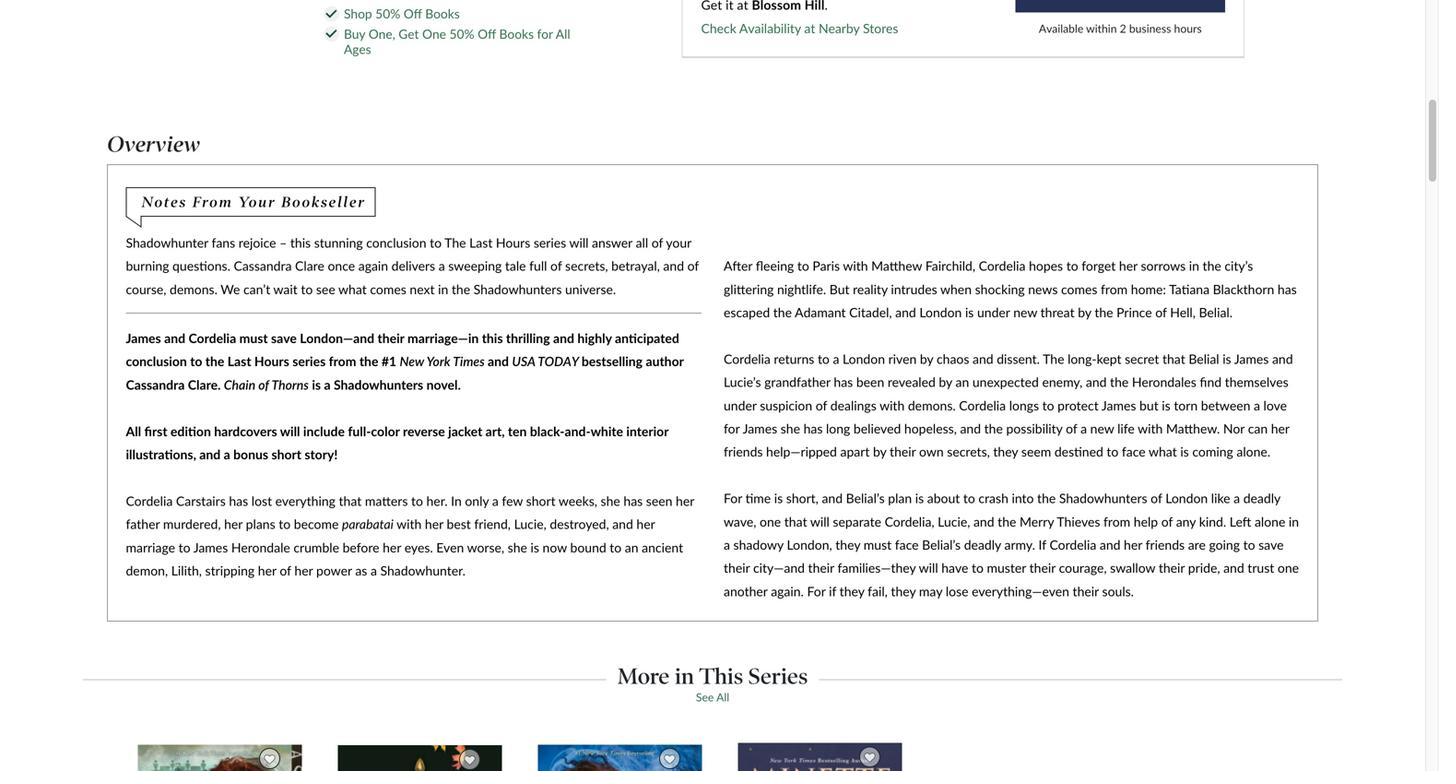 Task type: describe. For each thing, give the bounding box(es) containing it.
hardcovers
[[214, 423, 277, 439]]

and-
[[565, 423, 591, 439]]

novel.
[[427, 377, 461, 392]]

unexpected
[[973, 374, 1040, 390]]

of right all
[[652, 235, 663, 250]]

parabatai
[[342, 516, 394, 532]]

pride,
[[1189, 560, 1221, 576]]

left
[[1230, 514, 1252, 529]]

books inside shop 50% off books link
[[425, 6, 460, 21]]

weeks,
[[559, 493, 598, 509]]

of up help
[[1151, 490, 1163, 506]]

her left eyes.
[[383, 539, 401, 555]]

the inside cordelia returns to a london riven by chaos and dissent. the long-kept secret that belial is james and lucie's grandfather has been revealed by an unexpected enemy, and the herondales find themselves under suspicion of dealings with demons. cordelia longs to protect james but is torn between a love for james she has long believed hopeless, and the possibility of a new life with matthew. nor can her friends help—ripped apart by their own secrets, they seem destined to face what is coming alone.
[[1043, 351, 1065, 367]]

of right chain
[[259, 377, 269, 392]]

by down believed
[[874, 444, 887, 460]]

to left crash
[[964, 490, 976, 506]]

marriage
[[126, 539, 175, 555]]

in inside shadowhunter fans rejoice – this stunning conclusion to the last hours series will answer all of your burning questions. cassandra clare once again delivers a sweeping tale full of secrets, betrayal, and of course, demons. we can't wait to see what comes next in the shadowhunters universe.
[[438, 281, 449, 297]]

cordelia inside after fleeing to paris with matthew fairchild, cordelia hopes to forget her sorrows in the city's glittering nightlife. but reality intrudes when shocking news comes from home: tatiana blackthorn has escaped the adamant citadel, and london is under new threat by the prince of hell, belial.
[[979, 258, 1026, 274]]

has left long
[[804, 421, 823, 436]]

swallow
[[1111, 560, 1156, 576]]

suspicion
[[760, 397, 813, 413]]

been
[[857, 374, 885, 390]]

comes inside shadowhunter fans rejoice – this stunning conclusion to the last hours series will answer all of your burning questions. cassandra clare once again delivers a sweeping tale full of secrets, betrayal, and of course, demons. we can't wait to see what comes next in the shadowhunters universe.
[[370, 281, 407, 297]]

may
[[920, 583, 943, 599]]

going
[[1210, 537, 1241, 553]]

save inside "james and cordelia must save london—and their marriage—in this thrilling and highly anticipated conclusion to the last hours series from the #1"
[[271, 330, 297, 346]]

hell,
[[1171, 304, 1196, 320]]

0 horizontal spatial deadly
[[965, 537, 1002, 553]]

returns
[[774, 351, 815, 367]]

and left usa at left top
[[488, 354, 509, 369]]

series inside "james and cordelia must save london—and their marriage—in this thrilling and highly anticipated conclusion to the last hours series from the #1"
[[293, 354, 326, 369]]

this inside shadowhunter fans rejoice – this stunning conclusion to the last hours series will answer all of your burning questions. cassandra clare once again delivers a sweeping tale full of secrets, betrayal, and of course, demons. we can't wait to see what comes next in the shadowhunters universe.
[[290, 235, 311, 250]]

muster
[[987, 560, 1027, 576]]

riven
[[889, 351, 917, 367]]

see
[[316, 281, 336, 297]]

her down seen
[[637, 516, 655, 532]]

has left lost
[[229, 493, 248, 509]]

bookseller
[[282, 193, 366, 211]]

this
[[700, 663, 744, 690]]

bestselling
[[582, 354, 643, 369]]

illustrations,
[[126, 446, 196, 462]]

a left love
[[1255, 397, 1261, 413]]

and up the today
[[553, 330, 575, 346]]

that inside cordelia carstairs has lost everything that matters to her. in only a few short weeks, she has seen her father murdered, her plans to become
[[339, 493, 362, 509]]

to right returns
[[818, 351, 830, 367]]

a right returns
[[833, 351, 840, 367]]

rejoice
[[239, 235, 276, 250]]

can
[[1249, 421, 1269, 436]]

fans
[[212, 235, 235, 250]]

and right chaos
[[973, 351, 994, 367]]

james inside with her best friend, lucie, destroyed, and her marriage to james herondale crumble before her eyes. even worse, she is now bound to an ancient demon, lilith, stripping her of her power as a shadowhunter.
[[193, 539, 228, 555]]

to right going
[[1244, 537, 1256, 553]]

with inside with her best friend, lucie, destroyed, and her marriage to james herondale crumble before her eyes. even worse, she is now bound to an ancient demon, lilith, stripping her of her power as a shadowhunter.
[[397, 516, 422, 532]]

demons. inside shadowhunter fans rejoice – this stunning conclusion to the last hours series will answer all of your burning questions. cassandra clare once again delivers a sweeping tale full of secrets, betrayal, and of course, demons. we can't wait to see what comes next in the shadowhunters universe.
[[170, 281, 218, 297]]

will inside all first edition hardcovers will include full-color reverse jacket art, ten black-and-white interior illustrations, and a bonus short story!
[[280, 423, 300, 439]]

the left #1
[[360, 354, 379, 369]]

with inside after fleeing to paris with matthew fairchild, cordelia hopes to forget her sorrows in the city's glittering nightlife. but reality intrudes when shocking news comes from home: tatiana blackthorn has escaped the adamant citadel, and london is under new threat by the prince of hell, belial.
[[843, 258, 869, 274]]

the down the nightlife.
[[774, 304, 792, 320]]

their up the another
[[724, 560, 750, 576]]

what inside shadowhunter fans rejoice – this stunning conclusion to the last hours series will answer all of your burning questions. cassandra clare once again delivers a sweeping tale full of secrets, betrayal, and of course, demons. we can't wait to see what comes next in the shadowhunters universe.
[[339, 281, 367, 297]]

has left seen
[[624, 493, 643, 509]]

their down 'courage,'
[[1073, 583, 1100, 599]]

james inside "james and cordelia must save london—and their marriage—in this thrilling and highly anticipated conclusion to the last hours series from the #1"
[[126, 330, 161, 346]]

usa
[[512, 354, 536, 369]]

and down crash
[[974, 514, 995, 529]]

buy
[[344, 26, 365, 41]]

believed
[[854, 421, 902, 436]]

as
[[355, 563, 367, 578]]

to up lilith,
[[179, 539, 191, 555]]

to left paris
[[798, 258, 810, 274]]

and right 'hopeless,'
[[961, 421, 982, 436]]

friends inside cordelia returns to a london riven by chaos and dissent. the long-kept secret that belial is james and lucie's grandfather has been revealed by an unexpected enemy, and the herondales find themselves under suspicion of dealings with demons. cordelia longs to protect james but is torn between a love for james she has long believed hopeless, and the possibility of a new life with matthew. nor can her friends help—ripped apart by their own secrets, they seem destined to face what is coming alone.
[[724, 444, 763, 460]]

james and cordelia must save london—and their marriage—in this thrilling and highly anticipated conclusion to the last hours series from the #1
[[126, 330, 680, 369]]

they right if
[[840, 583, 865, 599]]

check
[[702, 20, 737, 36]]

all inside the more in this series see all
[[717, 691, 730, 704]]

cordelia,
[[885, 514, 935, 529]]

her down "herondale" on the left bottom of page
[[258, 563, 277, 578]]

clare
[[295, 258, 325, 274]]

chain of gold (last hours series #1) image
[[137, 744, 303, 771]]

dissent.
[[997, 351, 1041, 367]]

0 horizontal spatial 50%
[[376, 6, 401, 21]]

help—ripped
[[767, 444, 838, 460]]

can't
[[244, 281, 271, 297]]

comes inside after fleeing to paris with matthew fairchild, cordelia hopes to forget her sorrows in the city's glittering nightlife. but reality intrudes when shocking news comes from home: tatiana blackthorn has escaped the adamant citadel, and london is under new threat by the prince of hell, belial.
[[1062, 281, 1098, 297]]

by down chaos
[[939, 374, 953, 390]]

and inside after fleeing to paris with matthew fairchild, cordelia hopes to forget her sorrows in the city's glittering nightlife. but reality intrudes when shocking news comes from home: tatiana blackthorn has escaped the adamant citadel, and london is under new threat by the prince of hell, belial.
[[896, 304, 917, 320]]

from inside after fleeing to paris with matthew fairchild, cordelia hopes to forget her sorrows in the city's glittering nightlife. but reality intrudes when shocking news comes from home: tatiana blackthorn has escaped the adamant citadel, and london is under new threat by the prince of hell, belial.
[[1101, 281, 1128, 297]]

has up dealings
[[834, 374, 854, 390]]

the up army.
[[998, 514, 1017, 529]]

hopeless,
[[905, 421, 957, 436]]

the right into
[[1038, 490, 1056, 506]]

today
[[538, 354, 579, 369]]

to right 'longs' at the right bottom of page
[[1043, 397, 1055, 413]]

from inside "james and cordelia must save london—and their marriage—in this thrilling and highly anticipated conclusion to the last hours series from the #1"
[[329, 354, 356, 369]]

her inside cordelia returns to a london riven by chaos and dissent. the long-kept secret that belial is james and lucie's grandfather has been revealed by an unexpected enemy, and the herondales find themselves under suspicion of dealings with demons. cordelia longs to protect james but is torn between a love for james she has long believed hopeless, and the possibility of a new life with matthew. nor can her friends help—ripped apart by their own secrets, they seem destined to face what is coming alone.
[[1272, 421, 1290, 436]]

help
[[1134, 514, 1159, 529]]

worse,
[[467, 539, 505, 555]]

her right seen
[[676, 493, 695, 509]]

secrets, inside cordelia returns to a london riven by chaos and dissent. the long-kept secret that belial is james and lucie's grandfather has been revealed by an unexpected enemy, and the herondales find themselves under suspicion of dealings with demons. cordelia longs to protect james but is torn between a love for james she has long believed hopeless, and the possibility of a new life with matthew. nor can her friends help—ripped apart by their own secrets, they seem destined to face what is coming alone.
[[948, 444, 991, 460]]

jacket
[[448, 423, 483, 439]]

shop 50% off books link
[[344, 6, 460, 21]]

in inside after fleeing to paris with matthew fairchild, cordelia hopes to forget her sorrows in the city's glittering nightlife. but reality intrudes when shocking news comes from home: tatiana blackthorn has escaped the adamant citadel, and london is under new threat by the prince of hell, belial.
[[1190, 258, 1200, 274]]

of down your
[[688, 258, 699, 274]]

1 horizontal spatial belial's
[[923, 537, 961, 553]]

of down the protect on the right of page
[[1066, 421, 1078, 436]]

available within 2 business hours
[[1039, 22, 1203, 35]]

will up may
[[919, 560, 939, 576]]

a inside cordelia carstairs has lost everything that matters to her. in only a few short weeks, she has seen her father murdered, her plans to become
[[492, 493, 499, 509]]

adamant
[[795, 304, 846, 320]]

cordelia inside for time is short, and belial's plan is about to crash into the shadowhunters of london like a deadly wave, one that will separate cordelia, lucie, and the merry thieves from help of any kind. left alone in a shadowy london, they must face belial's deadly army. if cordelia and her friends are going to save their city—and their families—they will have to muster their courage, swallow their pride, and trust one another again. for if they fail, they may lose everything—even their souls.
[[1050, 537, 1097, 553]]

and down going
[[1224, 560, 1245, 576]]

1 horizontal spatial one
[[1278, 560, 1300, 576]]

escaped
[[724, 304, 770, 320]]

check image for shop
[[326, 10, 337, 18]]

their down if
[[1030, 560, 1056, 576]]

the down kept
[[1111, 374, 1129, 390]]

she inside with her best friend, lucie, destroyed, and her marriage to james herondale crumble before her eyes. even worse, she is now bound to an ancient demon, lilith, stripping her of her power as a shadowhunter.
[[508, 539, 528, 555]]

cordelia returns to a london riven by chaos and dissent. the long-kept secret that belial is james and lucie's grandfather has been revealed by an unexpected enemy, and the herondales find themselves under suspicion of dealings with demons. cordelia longs to protect james but is torn between a love for james she has long believed hopeless, and the possibility of a new life with matthew. nor can her friends help—ripped apart by their own secrets, they seem destined to face what is coming alone.
[[724, 351, 1294, 460]]

they right fail,
[[891, 583, 916, 599]]

and down course,
[[164, 330, 185, 346]]

first
[[144, 423, 167, 439]]

of up long
[[816, 397, 828, 413]]

stunning
[[314, 235, 363, 250]]

what inside cordelia returns to a london riven by chaos and dissent. the long-kept secret that belial is james and lucie's grandfather has been revealed by an unexpected enemy, and the herondales find themselves under suspicion of dealings with demons. cordelia longs to protect james but is torn between a love for james she has long believed hopeless, and the possibility of a new life with matthew. nor can her friends help—ripped apart by their own secrets, they seem destined to face what is coming alone.
[[1149, 444, 1178, 460]]

last inside "james and cordelia must save london—and their marriage—in this thrilling and highly anticipated conclusion to the last hours series from the #1"
[[228, 354, 251, 369]]

short inside all first edition hardcovers will include full-color reverse jacket art, ten black-and-white interior illustrations, and a bonus short story!
[[272, 446, 302, 462]]

is right the belial
[[1223, 351, 1232, 367]]

ages
[[344, 41, 371, 57]]

they down "separate"
[[836, 537, 861, 553]]

belial
[[1189, 351, 1220, 367]]

questions.
[[173, 258, 231, 274]]

under inside cordelia returns to a london riven by chaos and dissent. the long-kept secret that belial is james and lucie's grandfather has been revealed by an unexpected enemy, and the herondales find themselves under suspicion of dealings with demons. cordelia longs to protect james but is torn between a love for james she has long believed hopeless, and the possibility of a new life with matthew. nor can her friends help—ripped apart by their own secrets, they seem destined to face what is coming alone.
[[724, 397, 757, 413]]

by right riven
[[921, 351, 934, 367]]

prince
[[1117, 304, 1153, 320]]

0 vertical spatial belial's
[[846, 490, 885, 506]]

blackthorn
[[1214, 281, 1275, 297]]

new inside after fleeing to paris with matthew fairchild, cordelia hopes to forget her sorrows in the city's glittering nightlife. but reality intrudes when shocking news comes from home: tatiana blackthorn has escaped the adamant citadel, and london is under new threat by the prince of hell, belial.
[[1014, 304, 1038, 320]]

thieves
[[1058, 514, 1101, 529]]

to left her.
[[411, 493, 423, 509]]

hours inside shadowhunter fans rejoice – this stunning conclusion to the last hours series will answer all of your burning questions. cassandra clare once again delivers a sweeping tale full of secrets, betrayal, and of course, demons. we can't wait to see what comes next in the shadowhunters universe.
[[496, 235, 531, 250]]

the turn of midnight image
[[738, 742, 904, 771]]

all inside all first edition hardcovers will include full-color reverse jacket art, ten black-and-white interior illustrations, and a bonus short story!
[[126, 423, 141, 439]]

james down "suspicion"
[[743, 421, 778, 436]]

nightlife.
[[778, 281, 827, 297]]

bound
[[571, 539, 607, 555]]

to right have
[[972, 560, 984, 576]]

in inside for time is short, and belial's plan is about to crash into the shadowhunters of london like a deadly wave, one that will separate cordelia, lucie, and the merry thieves from help of any kind. left alone in a shadowy london, they must face belial's deadly army. if cordelia and her friends are going to save their city—and their families—they will have to muster their courage, swallow their pride, and trust one another again. for if they fail, they may lose everything—even their souls.
[[1290, 514, 1300, 529]]

shop
[[344, 6, 372, 21]]

her down the crumble
[[295, 563, 313, 578]]

to inside "james and cordelia must save london—and their marriage—in this thrilling and highly anticipated conclusion to the last hours series from the #1"
[[190, 354, 202, 369]]

the left city's
[[1203, 258, 1222, 274]]

tale
[[505, 258, 526, 274]]

the inside shadowhunter fans rejoice – this stunning conclusion to the last hours series will answer all of your burning questions. cassandra clare once again delivers a sweeping tale full of secrets, betrayal, and of course, demons. we can't wait to see what comes next in the shadowhunters universe.
[[445, 235, 466, 250]]

cordelia down unexpected
[[960, 397, 1007, 413]]

0 horizontal spatial off
[[404, 6, 422, 21]]

full
[[530, 258, 547, 274]]

will inside shadowhunter fans rejoice – this stunning conclusion to the last hours series will answer all of your burning questions. cassandra clare once again delivers a sweeping tale full of secrets, betrayal, and of course, demons. we can't wait to see what comes next in the shadowhunters universe.
[[570, 235, 589, 250]]

buy one, get one 50% off books for all ages
[[344, 26, 571, 57]]

short,
[[787, 490, 819, 506]]

lilith,
[[171, 563, 202, 578]]

cordelia up lucie's
[[724, 351, 771, 367]]

of left the any
[[1162, 514, 1174, 529]]

courage,
[[1060, 560, 1108, 576]]

of right the full
[[551, 258, 562, 274]]

glittering
[[724, 281, 774, 297]]

get
[[399, 26, 419, 41]]

art,
[[486, 423, 505, 439]]

james up life
[[1102, 397, 1137, 413]]

plan
[[889, 490, 912, 506]]

of inside with her best friend, lucie, destroyed, and her marriage to james herondale crumble before her eyes. even worse, she is now bound to an ancient demon, lilith, stripping her of her power as a shadowhunter.
[[280, 563, 291, 578]]

matthew
[[872, 258, 923, 274]]

a right the thorns
[[324, 377, 331, 392]]

wait
[[274, 281, 298, 297]]

notes
[[142, 193, 187, 211]]

this inside "james and cordelia must save london—and their marriage—in this thrilling and highly anticipated conclusion to the last hours series from the #1"
[[482, 330, 503, 346]]

0 horizontal spatial shadowhunters
[[334, 377, 424, 392]]

chaos
[[937, 351, 970, 367]]

from inside for time is short, and belial's plan is about to crash into the shadowhunters of london like a deadly wave, one that will separate cordelia, lucie, and the merry thieves from help of any kind. left alone in a shadowy london, they must face belial's deadly army. if cordelia and her friends are going to save their city—and their families—they will have to muster their courage, swallow their pride, and trust one another again. for if they fail, they may lose everything—even their souls.
[[1104, 514, 1131, 529]]

become
[[294, 516, 339, 532]]

between
[[1202, 397, 1251, 413]]

coming
[[1193, 444, 1234, 460]]

chain of gold (barnes & noble deluxe exclusive) (last hours series #1) image
[[337, 745, 503, 771]]

london inside after fleeing to paris with matthew fairchild, cordelia hopes to forget her sorrows in the city's glittering nightlife. but reality intrudes when shocking news comes from home: tatiana blackthorn has escaped the adamant citadel, and london is under new threat by the prince of hell, belial.
[[920, 304, 962, 320]]

for inside buy one, get one 50% off books for all ages
[[537, 26, 553, 41]]

0 vertical spatial for
[[724, 490, 743, 506]]

short inside cordelia carstairs has lost everything that matters to her. in only a few short weeks, she has seen her father murdered, her plans to become
[[526, 493, 556, 509]]

hours inside "james and cordelia must save london—and their marriage—in this thrilling and highly anticipated conclusion to the last hours series from the #1"
[[255, 354, 289, 369]]

any
[[1177, 514, 1197, 529]]

power
[[316, 563, 352, 578]]

books inside buy one, get one 50% off books for all ages
[[500, 26, 534, 41]]

she inside cordelia returns to a london riven by chaos and dissent. the long-kept secret that belial is james and lucie's grandfather has been revealed by an unexpected enemy, and the herondales find themselves under suspicion of dealings with demons. cordelia longs to protect james but is torn between a love for james she has long believed hopeless, and the possibility of a new life with matthew. nor can her friends help—ripped apart by their own secrets, they seem destined to face what is coming alone.
[[781, 421, 801, 436]]

is right the thorns
[[312, 377, 321, 392]]

an inside with her best friend, lucie, destroyed, and her marriage to james herondale crumble before her eyes. even worse, she is now bound to an ancient demon, lilith, stripping her of her power as a shadowhunter.
[[625, 539, 639, 555]]

chain
[[224, 377, 256, 392]]

to left the see
[[301, 281, 313, 297]]

thrilling
[[506, 330, 550, 346]]

with up believed
[[880, 397, 905, 413]]

we
[[221, 281, 240, 297]]

save inside for time is short, and belial's plan is about to crash into the shadowhunters of london like a deadly wave, one that will separate cordelia, lucie, and the merry thieves from help of any kind. left alone in a shadowy london, they must face belial's deadly army. if cordelia and her friends are going to save their city—and their families—they will have to muster their courage, swallow their pride, and trust one another again. for if they fail, they may lose everything—even their souls.
[[1259, 537, 1285, 553]]

full-
[[348, 423, 371, 439]]

will up london,
[[811, 514, 830, 529]]

belial.
[[1200, 304, 1233, 320]]

your
[[238, 193, 276, 211]]

and down kept
[[1087, 374, 1107, 390]]

one
[[423, 26, 446, 41]]

their inside cordelia returns to a london riven by chaos and dissent. the long-kept secret that belial is james and lucie's grandfather has been revealed by an unexpected enemy, and the herondales find themselves under suspicion of dealings with demons. cordelia longs to protect james but is torn between a love for james she has long believed hopeless, and the possibility of a new life with matthew. nor can her friends help—ripped apart by their own secrets, they seem destined to face what is coming alone.
[[890, 444, 916, 460]]

their up if
[[809, 560, 835, 576]]



Task type: locate. For each thing, give the bounding box(es) containing it.
2 vertical spatial from
[[1104, 514, 1131, 529]]

friends up time
[[724, 444, 763, 460]]

1 horizontal spatial for
[[808, 583, 826, 599]]

0 vertical spatial what
[[339, 281, 367, 297]]

0 vertical spatial cassandra
[[234, 258, 292, 274]]

1 horizontal spatial she
[[601, 493, 621, 509]]

shadowhunters inside for time is short, and belial's plan is about to crash into the shadowhunters of london like a deadly wave, one that will separate cordelia, lucie, and the merry thieves from help of any kind. left alone in a shadowy london, they must face belial's deadly army. if cordelia and her friends are going to save their city—and their families—they will have to muster their courage, swallow their pride, and trust one another again. for if they fail, they may lose everything—even their souls.
[[1060, 490, 1148, 506]]

that
[[1163, 351, 1186, 367], [339, 493, 362, 509], [785, 514, 808, 529]]

1 horizontal spatial that
[[785, 514, 808, 529]]

sorrows
[[1142, 258, 1187, 274]]

None submit
[[1016, 0, 1226, 13]]

is inside after fleeing to paris with matthew fairchild, cordelia hopes to forget her sorrows in the city's glittering nightlife. but reality intrudes when shocking news comes from home: tatiana blackthorn has escaped the adamant citadel, and london is under new threat by the prince of hell, belial.
[[966, 304, 974, 320]]

face inside cordelia returns to a london riven by chaos and dissent. the long-kept secret that belial is james and lucie's grandfather has been revealed by an unexpected enemy, and the herondales find themselves under suspicion of dealings with demons. cordelia longs to protect james but is torn between a love for james she has long believed hopeless, and the possibility of a new life with matthew. nor can her friends help—ripped apart by their own secrets, they seem destined to face what is coming alone.
[[1123, 444, 1146, 460]]

the left "prince"
[[1095, 304, 1114, 320]]

secrets, up the universe.
[[566, 258, 608, 274]]

1 vertical spatial demons.
[[908, 397, 956, 413]]

0 vertical spatial must
[[239, 330, 268, 346]]

1 horizontal spatial what
[[1149, 444, 1178, 460]]

conclusion inside "james and cordelia must save london—and their marriage—in this thrilling and highly anticipated conclusion to the last hours series from the #1"
[[126, 354, 187, 369]]

lucie's
[[724, 374, 762, 390]]

an inside cordelia returns to a london riven by chaos and dissent. the long-kept secret that belial is james and lucie's grandfather has been revealed by an unexpected enemy, and the herondales find themselves under suspicion of dealings with demons. cordelia longs to protect james but is torn between a love for james she has long believed hopeless, and the possibility of a new life with matthew. nor can her friends help—ripped apart by their own secrets, they seem destined to face what is coming alone.
[[956, 374, 970, 390]]

2 horizontal spatial she
[[781, 421, 801, 436]]

is left now
[[531, 539, 540, 555]]

the up sweeping on the left top of page
[[445, 235, 466, 250]]

1 horizontal spatial for
[[724, 421, 740, 436]]

0 horizontal spatial for
[[724, 490, 743, 506]]

books up 'one'
[[425, 6, 460, 21]]

with her best friend, lucie, destroyed, and her marriage to james herondale crumble before her eyes. even worse, she is now bound to an ancient demon, lilith, stripping her of her power as a shadowhunter.
[[126, 516, 684, 578]]

cordelia up clare.
[[189, 330, 236, 346]]

0 horizontal spatial hours
[[255, 354, 289, 369]]

conclusion inside shadowhunter fans rejoice – this stunning conclusion to the last hours series will answer all of your burning questions. cassandra clare once again delivers a sweeping tale full of secrets, betrayal, and of course, demons. we can't wait to see what comes next in the shadowhunters universe.
[[366, 235, 427, 250]]

lucie, inside with her best friend, lucie, destroyed, and her marriage to james herondale crumble before her eyes. even worse, she is now bound to an ancient demon, lilith, stripping her of her power as a shadowhunter.
[[514, 516, 547, 532]]

1 horizontal spatial shadowhunters
[[474, 281, 562, 297]]

off inside buy one, get one 50% off books for all ages
[[478, 26, 496, 41]]

1 vertical spatial last
[[228, 354, 251, 369]]

that inside cordelia returns to a london riven by chaos and dissent. the long-kept secret that belial is james and lucie's grandfather has been revealed by an unexpected enemy, and the herondales find themselves under suspicion of dealings with demons. cordelia longs to protect james but is torn between a love for james she has long believed hopeless, and the possibility of a new life with matthew. nor can her friends help—ripped apart by their own secrets, they seem destined to face what is coming alone.
[[1163, 351, 1186, 367]]

short
[[272, 446, 302, 462], [526, 493, 556, 509]]

comes down again
[[370, 281, 407, 297]]

0 vertical spatial london
[[920, 304, 962, 320]]

her right "forget" at the right
[[1120, 258, 1138, 274]]

1 horizontal spatial short
[[526, 493, 556, 509]]

2 comes from the left
[[1062, 281, 1098, 297]]

2 check image from the top
[[326, 30, 337, 38]]

her inside after fleeing to paris with matthew fairchild, cordelia hopes to forget her sorrows in the city's glittering nightlife. but reality intrudes when shocking news comes from home: tatiana blackthorn has escaped the adamant citadel, and london is under new threat by the prince of hell, belial.
[[1120, 258, 1138, 274]]

0 horizontal spatial new
[[1014, 304, 1038, 320]]

london up the been
[[843, 351, 886, 367]]

50% right 'one'
[[450, 26, 475, 41]]

with down the but
[[1138, 421, 1164, 436]]

0 vertical spatial short
[[272, 446, 302, 462]]

their left own
[[890, 444, 916, 460]]

seen
[[646, 493, 673, 509]]

2 vertical spatial she
[[508, 539, 528, 555]]

cordelia inside "james and cordelia must save london—and their marriage—in this thrilling and highly anticipated conclusion to the last hours series from the #1"
[[189, 330, 236, 346]]

herondale
[[231, 539, 290, 555]]

has right blackthorn
[[1278, 281, 1298, 297]]

1 horizontal spatial must
[[864, 537, 892, 553]]

1 vertical spatial this
[[482, 330, 503, 346]]

of left hell,
[[1156, 304, 1168, 320]]

the up enemy,
[[1043, 351, 1065, 367]]

cordelia down thieves
[[1050, 537, 1097, 553]]

is down matthew. on the bottom right
[[1181, 444, 1190, 460]]

herondales
[[1133, 374, 1197, 390]]

has inside after fleeing to paris with matthew fairchild, cordelia hopes to forget her sorrows in the city's glittering nightlife. but reality intrudes when shocking news comes from home: tatiana blackthorn has escaped the adamant citadel, and london is under new threat by the prince of hell, belial.
[[1278, 281, 1298, 297]]

1 vertical spatial from
[[329, 354, 356, 369]]

and right the short,
[[822, 490, 843, 506]]

after
[[724, 258, 753, 274]]

1 horizontal spatial 50%
[[450, 26, 475, 41]]

cordelia up shocking
[[979, 258, 1026, 274]]

have
[[942, 560, 969, 576]]

2 vertical spatial all
[[717, 691, 730, 704]]

1 horizontal spatial london
[[920, 304, 962, 320]]

1 comes from the left
[[370, 281, 407, 297]]

0 horizontal spatial the
[[445, 235, 466, 250]]

1 horizontal spatial the
[[1043, 351, 1065, 367]]

by inside after fleeing to paris with matthew fairchild, cordelia hopes to forget her sorrows in the city's glittering nightlife. but reality intrudes when shocking news comes from home: tatiana blackthorn has escaped the adamant citadel, and london is under new threat by the prince of hell, belial.
[[1079, 304, 1092, 320]]

1 horizontal spatial series
[[534, 235, 567, 250]]

will left the answer on the top of the page
[[570, 235, 589, 250]]

1 vertical spatial secrets,
[[948, 444, 991, 460]]

the up clare.
[[206, 354, 225, 369]]

0 horizontal spatial an
[[625, 539, 639, 555]]

1 vertical spatial must
[[864, 537, 892, 553]]

2 vertical spatial that
[[785, 514, 808, 529]]

0 horizontal spatial all
[[126, 423, 141, 439]]

all
[[636, 235, 649, 250]]

0 horizontal spatial friends
[[724, 444, 763, 460]]

0 vertical spatial series
[[534, 235, 567, 250]]

trust
[[1248, 560, 1275, 576]]

is right plan
[[916, 490, 924, 506]]

friends
[[724, 444, 763, 460], [1146, 537, 1185, 553]]

to down life
[[1107, 444, 1119, 460]]

army.
[[1005, 537, 1036, 553]]

is inside with her best friend, lucie, destroyed, and her marriage to james herondale crumble before her eyes. even worse, she is now bound to an ancient demon, lilith, stripping her of her power as a shadowhunter.
[[531, 539, 540, 555]]

and inside all first edition hardcovers will include full-color reverse jacket art, ten black-and-white interior illustrations, and a bonus short story!
[[199, 446, 221, 462]]

belial's up have
[[923, 537, 961, 553]]

0 vertical spatial hours
[[496, 235, 531, 250]]

james
[[126, 330, 161, 346], [1235, 351, 1270, 367], [1102, 397, 1137, 413], [743, 421, 778, 436], [193, 539, 228, 555]]

1 vertical spatial books
[[500, 26, 534, 41]]

shop 50% off books
[[344, 6, 460, 21]]

0 horizontal spatial save
[[271, 330, 297, 346]]

0 vertical spatial friends
[[724, 444, 763, 460]]

50%
[[376, 6, 401, 21], [450, 26, 475, 41]]

cassandra inside 'bestselling author cassandra clare.'
[[126, 377, 185, 392]]

like
[[1212, 490, 1231, 506]]

if
[[1039, 537, 1047, 553]]

last up chain
[[228, 354, 251, 369]]

burning
[[126, 258, 169, 274]]

0 vertical spatial that
[[1163, 351, 1186, 367]]

under inside after fleeing to paris with matthew fairchild, cordelia hopes to forget her sorrows in the city's glittering nightlife. but reality intrudes when shocking news comes from home: tatiana blackthorn has escaped the adamant citadel, and london is under new threat by the prince of hell, belial.
[[978, 304, 1011, 320]]

0 vertical spatial an
[[956, 374, 970, 390]]

lucie, inside for time is short, and belial's plan is about to crash into the shadowhunters of london like a deadly wave, one that will separate cordelia, lucie, and the merry thieves from help of any kind. left alone in a shadowy london, they must face belial's deadly army. if cordelia and her friends are going to save their city—and their families—they will have to muster their courage, swallow their pride, and trust one another again. for if they fail, they may lose everything—even their souls.
[[938, 514, 971, 529]]

for
[[724, 490, 743, 506], [808, 583, 826, 599]]

save up the thorns
[[271, 330, 297, 346]]

check availability at nearby stores
[[702, 20, 899, 36]]

series up the full
[[534, 235, 567, 250]]

must inside "james and cordelia must save london—and their marriage—in this thrilling and highly anticipated conclusion to the last hours series from the #1"
[[239, 330, 268, 346]]

eyes.
[[405, 539, 433, 555]]

0 vertical spatial save
[[271, 330, 297, 346]]

0 vertical spatial 50%
[[376, 6, 401, 21]]

a up destined on the bottom of page
[[1081, 421, 1088, 436]]

1 horizontal spatial save
[[1259, 537, 1285, 553]]

one up shadowy
[[760, 514, 782, 529]]

0 vertical spatial shadowhunters
[[474, 281, 562, 297]]

1 vertical spatial belial's
[[923, 537, 961, 553]]

check image for buy
[[326, 30, 337, 38]]

london down when
[[920, 304, 962, 320]]

50% inside buy one, get one 50% off books for all ages
[[450, 26, 475, 41]]

within
[[1087, 22, 1118, 35]]

all first edition hardcovers will include full-color reverse jacket art, ten black-and-white interior illustrations, and a bonus short story!
[[126, 423, 669, 462]]

0 horizontal spatial must
[[239, 330, 268, 346]]

save
[[271, 330, 297, 346], [1259, 537, 1285, 553]]

series
[[749, 663, 808, 690]]

shocking
[[976, 281, 1025, 297]]

thorns
[[272, 377, 309, 392]]

check image
[[326, 10, 337, 18], [326, 30, 337, 38]]

a down 'wave,'
[[724, 537, 731, 553]]

this right –
[[290, 235, 311, 250]]

secrets, inside shadowhunter fans rejoice – this stunning conclusion to the last hours series will answer all of your burning questions. cassandra clare once again delivers a sweeping tale full of secrets, betrayal, and of course, demons. we can't wait to see what comes next in the shadowhunters universe.
[[566, 258, 608, 274]]

again.
[[771, 583, 804, 599]]

about
[[928, 490, 961, 506]]

and inside with her best friend, lucie, destroyed, and her marriage to james herondale crumble before her eyes. even worse, she is now bound to an ancient demon, lilith, stripping her of her power as a shadowhunter.
[[613, 516, 634, 532]]

london,
[[787, 537, 833, 553]]

save down alone
[[1259, 537, 1285, 553]]

1 vertical spatial what
[[1149, 444, 1178, 460]]

she down "suspicion"
[[781, 421, 801, 436]]

1 horizontal spatial deadly
[[1244, 490, 1281, 506]]

under down shocking
[[978, 304, 1011, 320]]

new inside cordelia returns to a london riven by chaos and dissent. the long-kept secret that belial is james and lucie's grandfather has been revealed by an unexpected enemy, and the herondales find themselves under suspicion of dealings with demons. cordelia longs to protect james but is torn between a love for james she has long believed hopeless, and the possibility of a new life with matthew. nor can her friends help—ripped apart by their own secrets, they seem destined to face what is coming alone.
[[1091, 421, 1115, 436]]

london inside for time is short, and belial's plan is about to crash into the shadowhunters of london like a deadly wave, one that will separate cordelia, lucie, and the merry thieves from help of any kind. left alone in a shadowy london, they must face belial's deadly army. if cordelia and her friends are going to save their city—and their families—they will have to muster their courage, swallow their pride, and trust one another again. for if they fail, they may lose everything—even their souls.
[[1166, 490, 1209, 506]]

1 vertical spatial shadowhunters
[[334, 377, 424, 392]]

conclusion up first
[[126, 354, 187, 369]]

her
[[1120, 258, 1138, 274], [1272, 421, 1290, 436], [676, 493, 695, 509], [224, 516, 243, 532], [425, 516, 444, 532], [637, 516, 655, 532], [1125, 537, 1143, 553], [383, 539, 401, 555], [258, 563, 277, 578], [295, 563, 313, 578]]

a inside with her best friend, lucie, destroyed, and her marriage to james herondale crumble before her eyes. even worse, she is now bound to an ancient demon, lilith, stripping her of her power as a shadowhunter.
[[371, 563, 377, 578]]

york
[[427, 354, 451, 369]]

course,
[[126, 281, 166, 297]]

they left seem
[[994, 444, 1019, 460]]

for left if
[[808, 583, 826, 599]]

demons. down questions.
[[170, 281, 218, 297]]

from left help
[[1104, 514, 1131, 529]]

demon,
[[126, 563, 168, 578]]

0 horizontal spatial books
[[425, 6, 460, 21]]

themselves
[[1226, 374, 1289, 390]]

and up themselves
[[1273, 351, 1294, 367]]

that inside for time is short, and belial's plan is about to crash into the shadowhunters of london like a deadly wave, one that will separate cordelia, lucie, and the merry thieves from help of any kind. left alone in a shadowy london, they must face belial's deadly army. if cordelia and her friends are going to save their city—and their families—they will have to muster their courage, swallow their pride, and trust one another again. for if they fail, they may lose everything—even their souls.
[[785, 514, 808, 529]]

and up "swallow"
[[1100, 537, 1121, 553]]

1 horizontal spatial an
[[956, 374, 970, 390]]

she inside cordelia carstairs has lost everything that matters to her. in only a few short weeks, she has seen her father murdered, her plans to become
[[601, 493, 621, 509]]

series up the thorns
[[293, 354, 326, 369]]

1 vertical spatial new
[[1091, 421, 1115, 436]]

belial's
[[846, 490, 885, 506], [923, 537, 961, 553]]

check image left buy
[[326, 30, 337, 38]]

marriage—in
[[408, 330, 479, 346]]

the left possibility
[[985, 421, 1004, 436]]

more in this series section
[[83, 658, 1343, 690]]

2
[[1120, 22, 1127, 35]]

in right alone
[[1290, 514, 1300, 529]]

1 vertical spatial that
[[339, 493, 362, 509]]

check image left shop
[[326, 10, 337, 18]]

is
[[966, 304, 974, 320], [1223, 351, 1232, 367], [312, 377, 321, 392], [1163, 397, 1171, 413], [1181, 444, 1190, 460], [775, 490, 783, 506], [916, 490, 924, 506], [531, 539, 540, 555]]

destined
[[1055, 444, 1104, 460]]

0 horizontal spatial face
[[896, 537, 919, 553]]

one,
[[369, 26, 396, 41]]

1 vertical spatial an
[[625, 539, 639, 555]]

bonus
[[233, 446, 268, 462]]

cassandra down rejoice
[[234, 258, 292, 274]]

include
[[303, 423, 345, 439]]

her down her.
[[425, 516, 444, 532]]

1 vertical spatial save
[[1259, 537, 1285, 553]]

0 horizontal spatial cassandra
[[126, 377, 185, 392]]

1 horizontal spatial last
[[470, 235, 493, 250]]

an down chaos
[[956, 374, 970, 390]]

0 horizontal spatial series
[[293, 354, 326, 369]]

1 horizontal spatial cassandra
[[234, 258, 292, 274]]

demons. inside cordelia returns to a london riven by chaos and dissent. the long-kept secret that belial is james and lucie's grandfather has been revealed by an unexpected enemy, and the herondales find themselves under suspicion of dealings with demons. cordelia longs to protect james but is torn between a love for james she has long believed hopeless, and the possibility of a new life with matthew. nor can her friends help—ripped apart by their own secrets, they seem destined to face what is coming alone.
[[908, 397, 956, 413]]

with up eyes.
[[397, 516, 422, 532]]

1 vertical spatial conclusion
[[126, 354, 187, 369]]

0 vertical spatial last
[[470, 235, 493, 250]]

face down life
[[1123, 444, 1146, 460]]

james up themselves
[[1235, 351, 1270, 367]]

0 horizontal spatial that
[[339, 493, 362, 509]]

time
[[746, 490, 771, 506]]

friends inside for time is short, and belial's plan is about to crash into the shadowhunters of london like a deadly wave, one that will separate cordelia, lucie, and the merry thieves from help of any kind. left alone in a shadowy london, they must face belial's deadly army. if cordelia and her friends are going to save their city—and their families—they will have to muster their courage, swallow their pride, and trust one another again. for if they fail, they may lose everything—even their souls.
[[1146, 537, 1185, 553]]

1 vertical spatial all
[[126, 423, 141, 439]]

cassandra inside shadowhunter fans rejoice – this stunning conclusion to the last hours series will answer all of your burning questions. cassandra clare once again delivers a sweeping tale full of secrets, betrayal, and of course, demons. we can't wait to see what comes next in the shadowhunters universe.
[[234, 258, 292, 274]]

0 vertical spatial deadly
[[1244, 490, 1281, 506]]

into
[[1012, 490, 1035, 506]]

her up "swallow"
[[1125, 537, 1143, 553]]

and inside shadowhunter fans rejoice – this stunning conclusion to the last hours series will answer all of your burning questions. cassandra clare once again delivers a sweeping tale full of secrets, betrayal, and of course, demons. we can't wait to see what comes next in the shadowhunters universe.
[[664, 258, 685, 274]]

must
[[239, 330, 268, 346], [864, 537, 892, 553]]

destroyed,
[[550, 516, 609, 532]]

cordelia inside cordelia carstairs has lost everything that matters to her. in only a few short weeks, she has seen her father murdered, her plans to become
[[126, 493, 173, 509]]

availability
[[740, 20, 801, 36]]

alone.
[[1237, 444, 1271, 460]]

next
[[410, 281, 435, 297]]

0 vertical spatial from
[[1101, 281, 1128, 297]]

london inside cordelia returns to a london riven by chaos and dissent. the long-kept secret that belial is james and lucie's grandfather has been revealed by an unexpected enemy, and the herondales find themselves under suspicion of dealings with demons. cordelia longs to protect james but is torn between a love for james she has long believed hopeless, and the possibility of a new life with matthew. nor can her friends help—ripped apart by their own secrets, they seem destined to face what is coming alone.
[[843, 351, 886, 367]]

2 horizontal spatial that
[[1163, 351, 1186, 367]]

secrets,
[[566, 258, 608, 274], [948, 444, 991, 460]]

2 horizontal spatial all
[[717, 691, 730, 704]]

to
[[430, 235, 442, 250], [798, 258, 810, 274], [1067, 258, 1079, 274], [301, 281, 313, 297], [818, 351, 830, 367], [190, 354, 202, 369], [1043, 397, 1055, 413], [1107, 444, 1119, 460], [964, 490, 976, 506], [411, 493, 423, 509], [279, 516, 291, 532], [1244, 537, 1256, 553], [179, 539, 191, 555], [610, 539, 622, 555], [972, 560, 984, 576]]

1 horizontal spatial face
[[1123, 444, 1146, 460]]

hours up the thorns
[[255, 354, 289, 369]]

1 vertical spatial off
[[478, 26, 496, 41]]

of down "herondale" on the left bottom of page
[[280, 563, 291, 578]]

a inside all first edition hardcovers will include full-color reverse jacket art, ten black-and-white interior illustrations, and a bonus short story!
[[224, 446, 230, 462]]

0 horizontal spatial secrets,
[[566, 258, 608, 274]]

1 horizontal spatial secrets,
[[948, 444, 991, 460]]

1 check image from the top
[[326, 10, 337, 18]]

0 horizontal spatial conclusion
[[126, 354, 187, 369]]

lost
[[252, 493, 272, 509]]

but
[[830, 281, 850, 297]]

to up delivers
[[430, 235, 442, 250]]

a inside shadowhunter fans rejoice – this stunning conclusion to the last hours series will answer all of your burning questions. cassandra clare once again delivers a sweeping tale full of secrets, betrayal, and of course, demons. we can't wait to see what comes next in the shadowhunters universe.
[[439, 258, 445, 274]]

shadowhunter
[[126, 235, 208, 250]]

from up chain of thorns is a shadowhunters novel.
[[329, 354, 356, 369]]

is right time
[[775, 490, 783, 506]]

their inside "james and cordelia must save london—and their marriage—in this thrilling and highly anticipated conclusion to the last hours series from the #1"
[[378, 330, 405, 346]]

0 horizontal spatial lucie,
[[514, 516, 547, 532]]

everything
[[276, 493, 336, 509]]

last inside shadowhunter fans rejoice – this stunning conclusion to the last hours series will answer all of your burning questions. cassandra clare once again delivers a sweeping tale full of secrets, betrayal, and of course, demons. we can't wait to see what comes next in the shadowhunters universe.
[[470, 235, 493, 250]]

1 horizontal spatial books
[[500, 26, 534, 41]]

plans
[[246, 516, 276, 532]]

a right like
[[1234, 490, 1241, 506]]

the inside shadowhunter fans rejoice – this stunning conclusion to the last hours series will answer all of your burning questions. cassandra clare once again delivers a sweeping tale full of secrets, betrayal, and of course, demons. we can't wait to see what comes next in the shadowhunters universe.
[[452, 281, 471, 297]]

0 vertical spatial one
[[760, 514, 782, 529]]

1 horizontal spatial conclusion
[[366, 235, 427, 250]]

to right plans
[[279, 516, 291, 532]]

must up families—they
[[864, 537, 892, 553]]

0 vertical spatial off
[[404, 6, 422, 21]]

for inside cordelia returns to a london riven by chaos and dissent. the long-kept secret that belial is james and lucie's grandfather has been revealed by an unexpected enemy, and the herondales find themselves under suspicion of dealings with demons. cordelia longs to protect james but is torn between a love for james she has long believed hopeless, and the possibility of a new life with matthew. nor can her friends help—ripped apart by their own secrets, they seem destined to face what is coming alone.
[[724, 421, 740, 436]]

all inside buy one, get one 50% off books for all ages
[[556, 26, 571, 41]]

their left pride,
[[1159, 560, 1186, 576]]

intrudes
[[891, 281, 938, 297]]

1 vertical spatial one
[[1278, 560, 1300, 576]]

with up reality
[[843, 258, 869, 274]]

must inside for time is short, and belial's plan is about to crash into the shadowhunters of london like a deadly wave, one that will separate cordelia, lucie, and the merry thieves from help of any kind. left alone in a shadowy london, they must face belial's deadly army. if cordelia and her friends are going to save their city—and their families—they will have to muster their courage, swallow their pride, and trust one another again. for if they fail, they may lose everything—even their souls.
[[864, 537, 892, 553]]

edition
[[171, 423, 211, 439]]

fairchild,
[[926, 258, 976, 274]]

bestselling author cassandra clare.
[[126, 354, 684, 392]]

2 horizontal spatial london
[[1166, 490, 1209, 506]]

betrayal,
[[612, 258, 660, 274]]

james down course,
[[126, 330, 161, 346]]

everything—even
[[972, 583, 1070, 599]]

0 vertical spatial she
[[781, 421, 801, 436]]

the
[[445, 235, 466, 250], [1043, 351, 1065, 367]]

in inside the more in this series see all
[[675, 663, 694, 690]]

london up the any
[[1166, 490, 1209, 506]]

to right hopes
[[1067, 258, 1079, 274]]

is right the but
[[1163, 397, 1171, 413]]

0 vertical spatial all
[[556, 26, 571, 41]]

face inside for time is short, and belial's plan is about to crash into the shadowhunters of london like a deadly wave, one that will separate cordelia, lucie, and the merry thieves from help of any kind. left alone in a shadowy london, they must face belial's deadly army. if cordelia and her friends are going to save their city—and their families—they will have to muster their courage, swallow their pride, and trust one another again. for if they fail, they may lose everything—even their souls.
[[896, 537, 919, 553]]

chain of iron (last hours series #2) image
[[538, 744, 704, 771]]

buy one, get one 50% off books for all ages link
[[344, 26, 588, 57]]

her inside for time is short, and belial's plan is about to crash into the shadowhunters of london like a deadly wave, one that will separate cordelia, lucie, and the merry thieves from help of any kind. left alone in a shadowy london, they must face belial's deadly army. if cordelia and her friends are going to save their city—and their families—they will have to muster their courage, swallow their pride, and trust one another again. for if they fail, they may lose everything—even their souls.
[[1125, 537, 1143, 553]]

1 vertical spatial for
[[724, 421, 740, 436]]

shadowhunters inside shadowhunter fans rejoice – this stunning conclusion to the last hours series will answer all of your burning questions. cassandra clare once again delivers a sweeping tale full of secrets, betrayal, and of course, demons. we can't wait to see what comes next in the shadowhunters universe.
[[474, 281, 562, 297]]

1 vertical spatial face
[[896, 537, 919, 553]]

universe.
[[565, 281, 616, 297]]

wave,
[[724, 514, 757, 529]]

1 vertical spatial london
[[843, 351, 886, 367]]

answer
[[592, 235, 633, 250]]

series inside shadowhunter fans rejoice – this stunning conclusion to the last hours series will answer all of your burning questions. cassandra clare once again delivers a sweeping tale full of secrets, betrayal, and of course, demons. we can't wait to see what comes next in the shadowhunters universe.
[[534, 235, 567, 250]]

of inside after fleeing to paris with matthew fairchild, cordelia hopes to forget her sorrows in the city's glittering nightlife. but reality intrudes when shocking news comes from home: tatiana blackthorn has escaped the adamant citadel, and london is under new threat by the prince of hell, belial.
[[1156, 304, 1168, 320]]

shadowy
[[734, 537, 784, 553]]

0 horizontal spatial one
[[760, 514, 782, 529]]

1 vertical spatial series
[[293, 354, 326, 369]]

1 vertical spatial cassandra
[[126, 377, 185, 392]]

author
[[646, 354, 684, 369]]

one right trust
[[1278, 560, 1300, 576]]

0 horizontal spatial short
[[272, 446, 302, 462]]

shadowhunters down #1
[[334, 377, 424, 392]]

best
[[447, 516, 471, 532]]

comes
[[370, 281, 407, 297], [1062, 281, 1098, 297]]

1 vertical spatial for
[[808, 583, 826, 599]]

stripping
[[205, 563, 255, 578]]

nor
[[1224, 421, 1245, 436]]

they inside cordelia returns to a london riven by chaos and dissent. the long-kept secret that belial is james and lucie's grandfather has been revealed by an unexpected enemy, and the herondales find themselves under suspicion of dealings with demons. cordelia longs to protect james but is torn between a love for james she has long believed hopeless, and the possibility of a new life with matthew. nor can her friends help—ripped apart by their own secrets, they seem destined to face what is coming alone.
[[994, 444, 1019, 460]]

1 vertical spatial 50%
[[450, 26, 475, 41]]

books
[[425, 6, 460, 21], [500, 26, 534, 41]]

1 horizontal spatial under
[[978, 304, 1011, 320]]

to right bound
[[610, 539, 622, 555]]

reality
[[853, 281, 888, 297]]

tatiana
[[1170, 281, 1210, 297]]

1 horizontal spatial comes
[[1062, 281, 1098, 297]]

her left plans
[[224, 516, 243, 532]]

for
[[537, 26, 553, 41], [724, 421, 740, 436]]

1 horizontal spatial lucie,
[[938, 514, 971, 529]]

0 vertical spatial books
[[425, 6, 460, 21]]

but
[[1140, 397, 1159, 413]]

in
[[1190, 258, 1200, 274], [438, 281, 449, 297], [1290, 514, 1300, 529], [675, 663, 694, 690]]



Task type: vqa. For each thing, say whether or not it's contained in the screenshot.
Paris
yes



